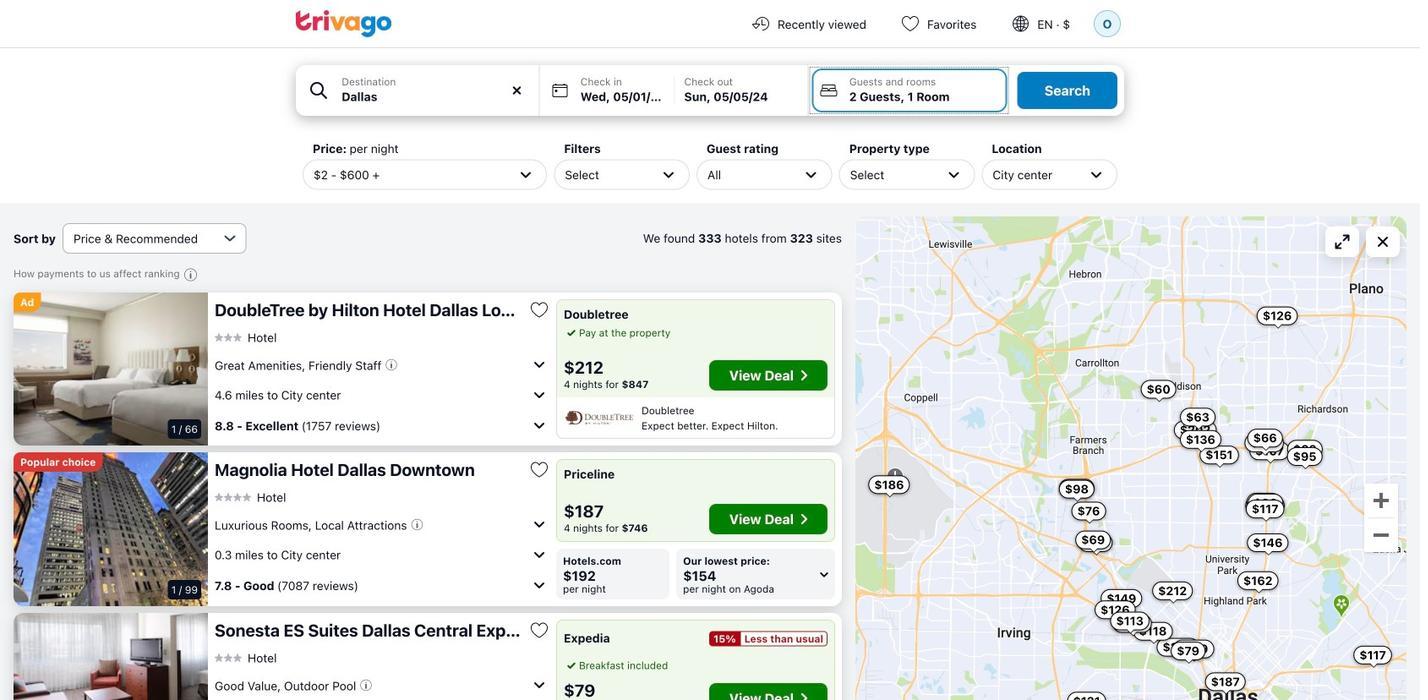 Task type: vqa. For each thing, say whether or not it's contained in the screenshot.
Clear icon
yes



Task type: locate. For each thing, give the bounding box(es) containing it.
doubletree by hilton hotel dallas love field, (dallas, usa) image
[[14, 293, 208, 446]]

doubletree image
[[564, 406, 635, 430]]

None field
[[296, 65, 539, 116]]

sonesta es suites dallas central expressway, (dallas, usa) image
[[14, 613, 208, 700]]

clear image
[[510, 83, 525, 98]]



Task type: describe. For each thing, give the bounding box(es) containing it.
trivago logo image
[[296, 10, 392, 37]]

magnolia hotel dallas downtown, (dallas, usa) image
[[14, 452, 208, 606]]

Where to? search field
[[342, 88, 529, 106]]

map region
[[856, 216, 1407, 700]]



